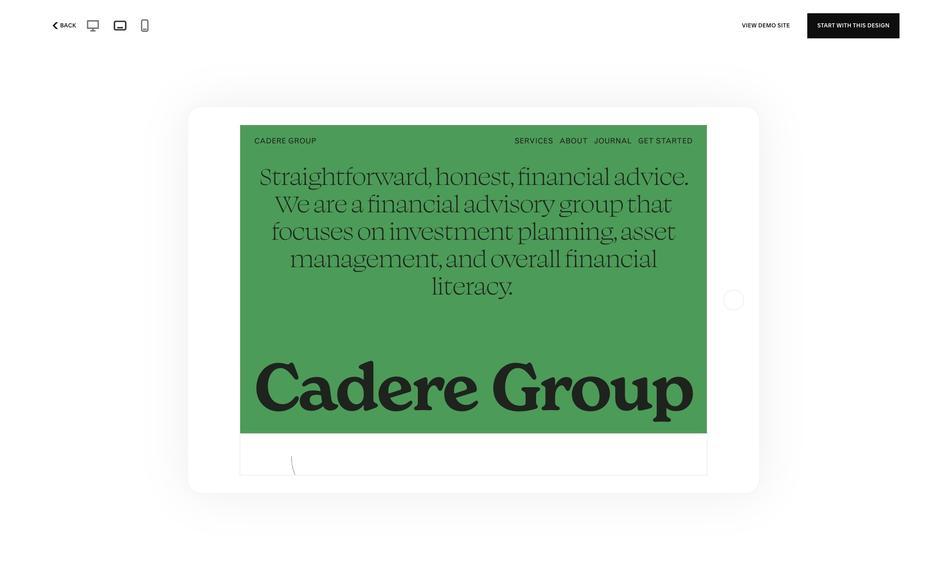 Task type: vqa. For each thing, say whether or not it's contained in the screenshot.
Popular Designs (28) link
no



Task type: describe. For each thing, give the bounding box(es) containing it.
cadere image
[[628, 156, 874, 484]]

passero
[[350, 104, 384, 113]]

start
[[817, 22, 835, 29]]

online store - portfolio - memberships - blog - scheduling - courses - services - local business
[[20, 23, 351, 32]]

preview template on a desktop device image
[[83, 18, 102, 33]]

scheduling
[[182, 23, 222, 32]]

preview template on a mobile device image
[[138, 19, 151, 32]]

services
[[263, 23, 293, 32]]

passero image
[[351, 0, 597, 94]]

mccurry image
[[73, 0, 319, 94]]

view
[[742, 22, 757, 29]]

4 - from the left
[[178, 23, 180, 32]]

back
[[60, 22, 76, 29]]

this
[[853, 22, 866, 29]]

cadere
[[627, 493, 657, 502]]

6 - from the left
[[258, 23, 261, 32]]

store
[[45, 23, 63, 32]]

portfolio
[[70, 23, 99, 32]]

start with this design
[[817, 22, 890, 29]]

blog
[[160, 23, 176, 32]]

remove lusaka from your favorites list image
[[302, 494, 312, 504]]

view demo site link
[[742, 13, 790, 38]]

courses
[[228, 23, 257, 32]]

start with this design button
[[807, 13, 900, 38]]



Task type: locate. For each thing, give the bounding box(es) containing it.
-
[[65, 23, 68, 32], [101, 23, 104, 32], [155, 23, 158, 32], [178, 23, 180, 32], [223, 23, 226, 32], [258, 23, 261, 32], [295, 23, 297, 32]]

- left 'local' at left top
[[295, 23, 297, 32]]

degraw image
[[351, 156, 597, 484]]

degraw
[[350, 493, 383, 502]]

local
[[299, 23, 318, 32]]

3 - from the left
[[155, 23, 158, 32]]

2 - from the left
[[101, 23, 104, 32]]

- left preview template on a tablet device image
[[101, 23, 104, 32]]

preview template on a tablet device image
[[111, 18, 129, 33]]

- right store
[[65, 23, 68, 32]]

zaatar image
[[628, 0, 874, 94]]

back button
[[47, 16, 79, 36]]

site
[[778, 22, 790, 29]]

with
[[837, 22, 852, 29]]

demo
[[758, 22, 776, 29]]

lusaka image
[[73, 156, 319, 484]]

1 - from the left
[[65, 23, 68, 32]]

memberships
[[105, 23, 154, 32]]

- left courses
[[223, 23, 226, 32]]

design
[[868, 22, 890, 29]]

7 - from the left
[[295, 23, 297, 32]]

- right blog
[[178, 23, 180, 32]]

- left blog
[[155, 23, 158, 32]]

5 - from the left
[[223, 23, 226, 32]]

- right courses
[[258, 23, 261, 32]]

online
[[20, 23, 43, 32]]

view demo site
[[742, 22, 790, 29]]

zaatar
[[627, 104, 656, 113]]

business
[[320, 23, 351, 32]]



